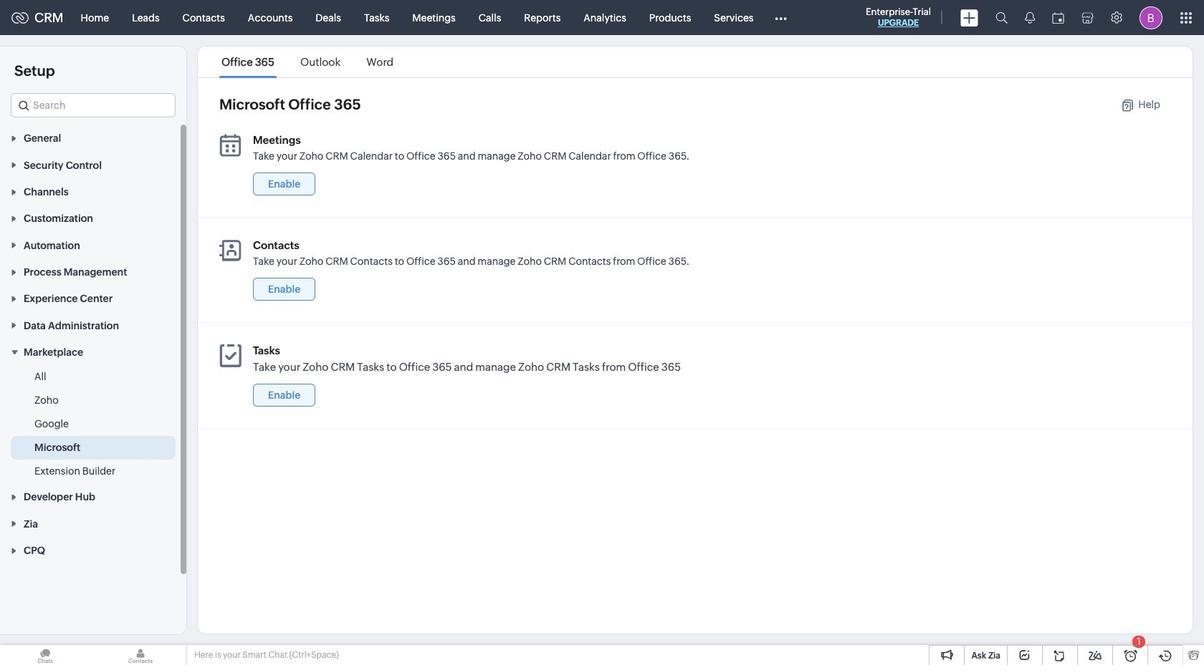 Task type: locate. For each thing, give the bounding box(es) containing it.
None field
[[11, 93, 176, 118]]

search element
[[987, 0, 1017, 35]]

Search text field
[[11, 94, 175, 117]]

calendar image
[[1052, 12, 1065, 23]]

profile element
[[1131, 0, 1171, 35]]

contacts image
[[95, 646, 186, 666]]

signals element
[[1017, 0, 1044, 35]]

list
[[209, 47, 407, 77]]

create menu element
[[952, 0, 987, 35]]

create menu image
[[961, 9, 979, 26]]

logo image
[[11, 12, 29, 23]]

region
[[0, 366, 186, 484]]



Task type: vqa. For each thing, say whether or not it's contained in the screenshot.
Search text field
yes



Task type: describe. For each thing, give the bounding box(es) containing it.
profile image
[[1140, 6, 1163, 29]]

search image
[[996, 11, 1008, 24]]

Other Modules field
[[765, 6, 796, 29]]

signals image
[[1025, 11, 1035, 24]]

chats image
[[0, 646, 90, 666]]



